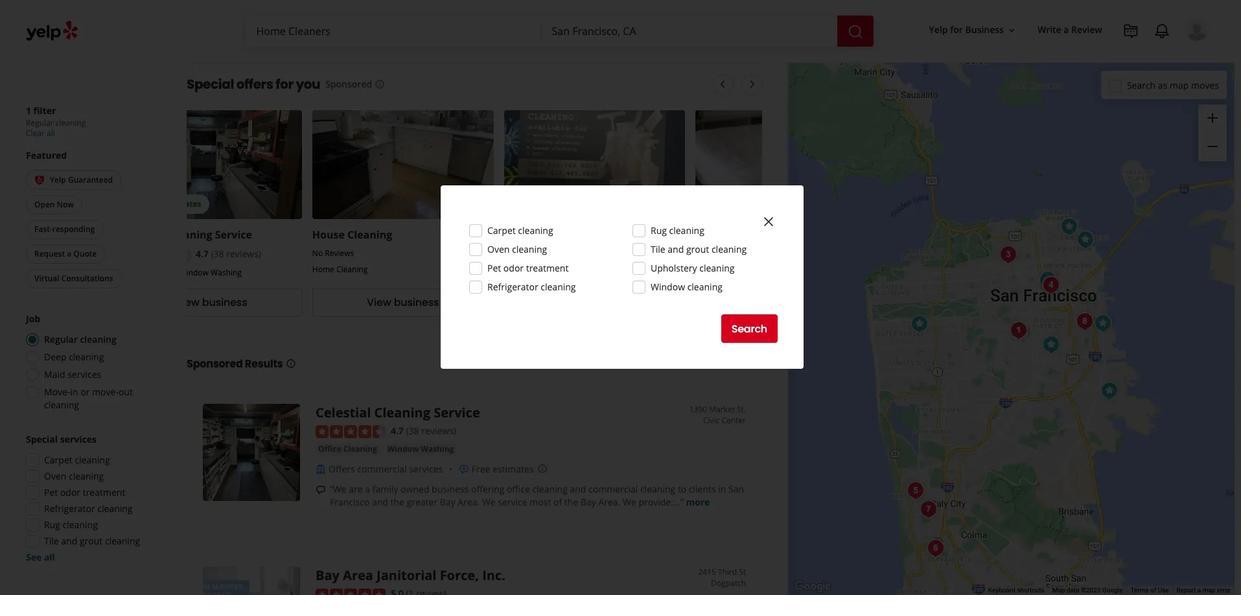 Task type: vqa. For each thing, say whether or not it's contained in the screenshot.
Celestial Cleaning Service the View
yes



Task type: locate. For each thing, give the bounding box(es) containing it.
window inside button
[[387, 444, 419, 455]]

refrigerator cleaning
[[488, 281, 576, 293], [44, 502, 133, 515]]

refrigerator up "see all" button
[[44, 502, 95, 515]]

cleaning, inside start cleaning service no reviews home cleaning, office cleaning
[[720, 264, 753, 275]]

get left pricing
[[532, 295, 550, 310]]

all right clear
[[47, 127, 55, 138]]

1 horizontal spatial home
[[563, 264, 585, 275]]

get for get started
[[219, 25, 237, 40]]

4.7 star rating image
[[121, 249, 191, 262], [316, 425, 386, 438]]

bay right most
[[581, 496, 596, 508]]

no
[[312, 248, 323, 259], [504, 248, 515, 259], [696, 248, 706, 259]]

search image
[[848, 24, 863, 39]]

services up or in the bottom left of the page
[[68, 368, 101, 381]]

all inside 1 filter regular cleaning clear all
[[47, 127, 55, 138]]

1 reviews from the left
[[325, 248, 354, 259]]

home up window cleaning in the top of the page
[[696, 264, 718, 275]]

get started button
[[209, 18, 287, 47]]

None search field
[[246, 16, 876, 47]]

google image
[[792, 578, 834, 595]]

0 horizontal spatial view business link
[[121, 288, 302, 317]]

tile and grout cleaning down start
[[651, 243, 747, 255]]

celestial cleaning service image
[[1035, 267, 1061, 293]]

3 home from the left
[[696, 264, 718, 275]]

reviews) for right '4.7 star rating' image
[[422, 424, 456, 437]]

a inside request a quote button
[[67, 248, 71, 259]]

bay up 5 star rating "image" in the bottom left of the page
[[316, 567, 340, 584]]

you
[[296, 75, 320, 94]]

of right most
[[554, 496, 562, 508]]

1 horizontal spatial pet odor treatment
[[488, 262, 569, 274]]

©2023
[[1081, 587, 1101, 594]]

regular down "filter"
[[26, 117, 54, 128]]

info icon image
[[538, 464, 548, 474], [538, 464, 548, 474]]

2 vertical spatial window
[[387, 444, 419, 455]]

offering
[[471, 483, 505, 495]]

reviews
[[325, 248, 354, 259], [517, 248, 546, 259], [708, 248, 738, 259]]

view business
[[175, 295, 247, 310], [751, 295, 823, 310]]

regular
[[26, 117, 54, 128], [44, 333, 78, 346]]

1390
[[690, 404, 707, 415]]

0 horizontal spatial free estimates
[[144, 199, 201, 210]]

cleaning up "window washing" at the bottom of page
[[374, 404, 430, 421]]

1 filter regular cleaning clear all
[[26, 104, 86, 138]]

estimates
[[163, 199, 201, 210], [493, 463, 534, 475]]

0 vertical spatial grout
[[686, 243, 709, 255]]

cleaning
[[56, 117, 86, 128], [518, 224, 553, 237], [669, 224, 705, 237], [512, 243, 547, 255], [712, 243, 747, 255], [700, 262, 735, 274], [541, 281, 576, 293], [688, 281, 723, 293], [80, 333, 117, 346], [69, 351, 104, 363], [44, 399, 79, 411], [75, 454, 110, 466], [69, 470, 104, 482], [533, 483, 568, 495], [640, 483, 676, 495], [97, 502, 133, 515], [63, 519, 98, 531], [105, 535, 140, 547]]

0 vertical spatial of
[[554, 496, 562, 508]]

0 horizontal spatial get
[[219, 25, 237, 40]]

yelp for business
[[929, 24, 1004, 36]]

rug cleaning up "see all" button
[[44, 519, 98, 531]]

2 view business link from the left
[[312, 288, 494, 317]]

and inside search dialog
[[668, 243, 684, 255]]

for left you
[[276, 75, 293, 94]]

civic
[[703, 415, 720, 426]]

celestial for left celestial cleaning service link
[[121, 228, 165, 242]]

0 vertical spatial services
[[68, 368, 101, 381]]

1 vertical spatial search
[[732, 321, 768, 336]]

0 vertical spatial 4.7 star rating image
[[121, 249, 191, 262]]

in left or in the bottom left of the page
[[70, 386, 78, 398]]

reviews down house
[[325, 248, 354, 259]]

fast-responding
[[34, 224, 95, 235]]

reviews inside start cleaning service no reviews home cleaning, office cleaning
[[708, 248, 738, 259]]

1 vertical spatial oven cleaning
[[44, 470, 104, 482]]

yelp for yelp for business
[[929, 24, 948, 36]]

group
[[1199, 104, 1227, 161], [22, 433, 161, 564]]

ana's cleaning services image
[[995, 241, 1021, 267]]

commercial inside "we are a family owned business offering office cleaning and commercial cleaning to clients in san francisco and the greater bay area. we service most of the bay area. we provide:…"
[[589, 483, 638, 495]]

1 horizontal spatial cleaning,
[[528, 264, 561, 275]]

virtual
[[34, 273, 59, 284]]

2 horizontal spatial window
[[651, 281, 685, 293]]

1 horizontal spatial view business
[[751, 295, 823, 310]]

view business up search button
[[751, 295, 823, 310]]

no down hellen
[[504, 248, 515, 259]]

cleaning inside the move-in or move-out cleaning
[[44, 399, 79, 411]]

odor down special services
[[60, 486, 80, 499]]

0 vertical spatial pet
[[488, 262, 501, 274]]

shortcuts
[[1017, 587, 1045, 594]]

out
[[119, 386, 133, 398]]

bay
[[440, 496, 456, 508], [581, 496, 596, 508], [316, 567, 340, 584]]

a for write
[[1064, 24, 1069, 36]]

0 vertical spatial 4.7
[[196, 248, 209, 260]]

rug cleaning up upholstery
[[651, 224, 705, 237]]

yelp right 16 yelp guaranteed v2 "image"
[[50, 174, 66, 185]]

1 horizontal spatial get
[[532, 295, 550, 310]]

3 no from the left
[[696, 248, 706, 259]]

house cleaning link
[[312, 228, 392, 242]]

1 horizontal spatial bay
[[440, 496, 456, 508]]

business inside "we are a family owned business offering office cleaning and commercial cleaning to clients in san francisco and the greater bay area. we service most of the bay area. we provide:…"
[[432, 483, 469, 495]]

celestial cleaning service link up "window washing" at the bottom of page
[[316, 404, 480, 421]]

1 horizontal spatial of
[[1151, 587, 1157, 594]]

responding
[[52, 224, 95, 235]]

office up 16 commercial services v2 'image'
[[318, 444, 341, 455]]

refrigerator down hellen
[[488, 281, 538, 293]]

search for search as map moves
[[1127, 79, 1156, 91]]

oven cleaning
[[488, 243, 547, 255], [44, 470, 104, 482]]

oven cleaning down hellen
[[488, 243, 547, 255]]

option group
[[22, 312, 161, 412]]

1 vertical spatial map
[[1203, 587, 1216, 594]]

pronto property services image
[[1056, 214, 1082, 240]]

in left san
[[718, 483, 726, 495]]

washing
[[211, 267, 242, 278], [421, 444, 454, 455]]

1 vertical spatial celestial
[[316, 404, 371, 421]]

oven down special services
[[44, 470, 66, 482]]

1 vertical spatial (38
[[406, 424, 419, 437]]

no down house
[[312, 248, 323, 259]]

1 horizontal spatial reviews
[[517, 248, 546, 259]]

1 vertical spatial reviews)
[[422, 424, 456, 437]]

0 vertical spatial free
[[144, 199, 161, 210]]

projects image
[[1123, 23, 1139, 39]]

1 horizontal spatial rug cleaning
[[651, 224, 705, 237]]

0 horizontal spatial of
[[554, 496, 562, 508]]

report
[[1177, 587, 1196, 594]]

no up upholstery cleaning
[[696, 248, 706, 259]]

services down the move-in or move-out cleaning
[[60, 433, 97, 445]]

odor inside search dialog
[[504, 262, 524, 274]]

0 vertical spatial window
[[179, 267, 209, 278]]

maid
[[44, 368, 65, 381]]

0 vertical spatial oven cleaning
[[488, 243, 547, 255]]

0 horizontal spatial 4.7 star rating image
[[121, 249, 191, 262]]

a for report
[[1198, 587, 1201, 594]]

1 vertical spatial odor
[[60, 486, 80, 499]]

home up pricing
[[563, 264, 585, 275]]

(38
[[211, 248, 224, 260], [406, 424, 419, 437]]

1 vertical spatial commercial
[[589, 483, 638, 495]]

0 vertical spatial oven
[[488, 243, 510, 255]]

rug up "see all" button
[[44, 519, 60, 531]]

cleaning up 'office cleaning, window washing'
[[168, 228, 212, 242]]

0 vertical spatial (38
[[211, 248, 224, 260]]

tile
[[651, 243, 666, 255], [44, 535, 59, 547]]

office inside hellen family cleaning no reviews office cleaning, home cleaning
[[504, 264, 526, 275]]

map left "error"
[[1203, 587, 1216, 594]]

view business down 'office cleaning, window washing'
[[175, 295, 247, 310]]

no inside start cleaning service no reviews home cleaning, office cleaning
[[696, 248, 706, 259]]

availability
[[601, 295, 657, 310]]

map region
[[689, 0, 1241, 595]]

3 view from the left
[[751, 295, 775, 310]]

5 star rating image
[[316, 588, 386, 595]]

celestial
[[121, 228, 165, 242], [316, 404, 371, 421]]

0 horizontal spatial the
[[391, 496, 404, 508]]

no for start
[[696, 248, 706, 259]]

no inside house cleaning no reviews home cleaning view business
[[312, 248, 323, 259]]

(38 up "window washing" at the bottom of page
[[406, 424, 419, 437]]

write a review
[[1038, 24, 1103, 36]]

a inside write a review link
[[1064, 24, 1069, 36]]

move-
[[44, 386, 70, 398]]

job
[[26, 312, 40, 325]]

1 view business link from the left
[[121, 288, 302, 317]]

tile and grout cleaning up "see all" button
[[44, 535, 140, 547]]

2 horizontal spatial cleaning,
[[720, 264, 753, 275]]

rug up upholstery
[[651, 224, 667, 237]]

1 horizontal spatial yelp
[[929, 24, 948, 36]]

window washing button
[[385, 443, 457, 456]]

pet inside search dialog
[[488, 262, 501, 274]]

1 horizontal spatial 4.7 (38 reviews)
[[391, 424, 456, 437]]

2 the from the left
[[565, 496, 578, 508]]

office down "start cleaning service" link
[[755, 264, 777, 275]]

1 home from the left
[[312, 264, 334, 275]]

yelp inside yelp guaranteed button
[[50, 174, 66, 185]]

map right as
[[1170, 79, 1189, 91]]

cleaning down "start cleaning service" link
[[779, 264, 810, 275]]

0 vertical spatial free estimates
[[144, 199, 201, 210]]

bay right the greater
[[440, 496, 456, 508]]

we down 'offering'
[[482, 496, 496, 508]]

0 horizontal spatial yelp
[[50, 174, 66, 185]]

view business link for view
[[312, 288, 494, 317]]

(38 up 'office cleaning, window washing'
[[211, 248, 224, 260]]

house
[[312, 228, 345, 242]]

0 vertical spatial refrigerator
[[488, 281, 538, 293]]

tile up "see all" button
[[44, 535, 59, 547]]

1390 market st. civic center
[[690, 404, 746, 426]]

services for maid services
[[68, 368, 101, 381]]

0 vertical spatial rug
[[651, 224, 667, 237]]

2 view business from the left
[[751, 295, 823, 310]]

1 vertical spatial group
[[22, 433, 161, 564]]

all right see
[[44, 551, 55, 563]]

office down hellen
[[504, 264, 526, 275]]

rug cleaning
[[651, 224, 705, 237], [44, 519, 98, 531]]

carpet left family
[[488, 224, 516, 237]]

view inside house cleaning no reviews home cleaning view business
[[367, 295, 391, 310]]

richyelle's cleaning image
[[903, 477, 929, 503]]

4.7 star rating image up 'office cleaning, window washing'
[[121, 249, 191, 262]]

cleaning up offers
[[343, 444, 377, 455]]

celestial cleaning service up "window washing" at the bottom of page
[[316, 404, 480, 421]]

cleaning inside 1 filter regular cleaning clear all
[[56, 117, 86, 128]]

celestial for celestial cleaning service link to the bottom
[[316, 404, 371, 421]]

rug
[[651, 224, 667, 237], [44, 519, 60, 531]]

0 horizontal spatial we
[[482, 496, 496, 508]]

fast-responding button
[[26, 220, 103, 239]]

1 no from the left
[[312, 248, 323, 259]]

4.7 star rating image up 'office cleaning'
[[316, 425, 386, 438]]

1 horizontal spatial in
[[718, 483, 726, 495]]

0 vertical spatial odor
[[504, 262, 524, 274]]

1 horizontal spatial sponsored
[[326, 78, 372, 90]]

0 vertical spatial yelp
[[929, 24, 948, 36]]

1 vertical spatial free estimates
[[472, 463, 534, 475]]

view business for celestial cleaning service
[[175, 295, 247, 310]]

view for celestial cleaning service
[[175, 295, 200, 310]]

1 vertical spatial refrigerator
[[44, 502, 95, 515]]

option group containing job
[[22, 312, 161, 412]]

pet odor treatment down hellen
[[488, 262, 569, 274]]

celestial up 'office cleaning, window washing'
[[121, 228, 165, 242]]

window inside search dialog
[[651, 281, 685, 293]]

reviews)
[[226, 248, 261, 260], [422, 424, 456, 437]]

of left use
[[1151, 587, 1157, 594]]

1 vertical spatial yelp
[[50, 174, 66, 185]]

celestial cleaning service up 'office cleaning, window washing'
[[121, 228, 252, 242]]

celestial cleaning service
[[121, 228, 252, 242], [316, 404, 480, 421]]

trejo & daughters cleaning service image
[[907, 311, 933, 337]]

pet odor treatment down special services
[[44, 486, 125, 499]]

1 vertical spatial 16 info v2 image
[[286, 358, 296, 369]]

upholstery cleaning
[[651, 262, 735, 274]]

cleaning,
[[528, 264, 561, 275], [720, 264, 753, 275], [144, 267, 177, 278]]

0 horizontal spatial search
[[732, 321, 768, 336]]

2 horizontal spatial view
[[751, 295, 775, 310]]

1 vertical spatial 4.7 (38 reviews)
[[391, 424, 456, 437]]

1 vertical spatial services
[[60, 433, 97, 445]]

regular up deep
[[44, 333, 78, 346]]

1 horizontal spatial reviews)
[[422, 424, 456, 437]]

offers
[[236, 75, 273, 94]]

2 home from the left
[[563, 264, 585, 275]]

office inside start cleaning service no reviews home cleaning, office cleaning
[[755, 264, 777, 275]]

for left business
[[950, 24, 963, 36]]

0 horizontal spatial oven
[[44, 470, 66, 482]]

regular inside 1 filter regular cleaning clear all
[[26, 117, 54, 128]]

1 horizontal spatial treatment
[[526, 262, 569, 274]]

map
[[1170, 79, 1189, 91], [1203, 587, 1216, 594]]

4.7 (38 reviews) up "window washing" at the bottom of page
[[391, 424, 456, 437]]

3 reviews from the left
[[708, 248, 738, 259]]

cleaning, for cleaning
[[720, 264, 753, 275]]

the
[[391, 496, 404, 508], [565, 496, 578, 508]]

reviews down start
[[708, 248, 738, 259]]

tile inside search dialog
[[651, 243, 666, 255]]

special for special services
[[26, 433, 58, 445]]

home down house
[[312, 264, 334, 275]]

victory's cleaning services image
[[916, 496, 942, 522]]

oven cleaning down special services
[[44, 470, 104, 482]]

no inside hellen family cleaning no reviews office cleaning, home cleaning
[[504, 248, 515, 259]]

0 vertical spatial rug cleaning
[[651, 224, 705, 237]]

1 vertical spatial get
[[532, 295, 550, 310]]

16 info v2 image
[[375, 79, 385, 90], [286, 358, 296, 369]]

celestial cleaning service link up 'office cleaning, window washing'
[[121, 228, 252, 242]]

4.7
[[196, 248, 209, 260], [391, 424, 404, 437]]

in
[[70, 386, 78, 398], [718, 483, 726, 495]]

most
[[530, 496, 551, 508]]

0 horizontal spatial bay
[[316, 567, 340, 584]]

tile up upholstery
[[651, 243, 666, 255]]

area. down 'offering'
[[458, 496, 480, 508]]

cleaning right family
[[577, 228, 622, 242]]

we left provide:…"
[[623, 496, 637, 508]]

a inside "we are a family owned business offering office cleaning and commercial cleaning to clients in san francisco and the greater bay area. we service most of the bay area. we provide:…"
[[365, 483, 370, 495]]

2 reviews from the left
[[517, 248, 546, 259]]

start cleaning service no reviews home cleaning, office cleaning
[[696, 228, 810, 275]]

0 vertical spatial reviews)
[[226, 248, 261, 260]]

use
[[1158, 587, 1169, 594]]

a left quote
[[67, 248, 71, 259]]

0 horizontal spatial tile and grout cleaning
[[44, 535, 140, 547]]

office
[[507, 483, 530, 495]]

rug cleaning inside search dialog
[[651, 224, 705, 237]]

a right write
[[1064, 24, 1069, 36]]

janitorial
[[377, 567, 437, 584]]

1 vertical spatial washing
[[421, 444, 454, 455]]

1 horizontal spatial view
[[367, 295, 391, 310]]

4.7 up 'office cleaning, window washing'
[[196, 248, 209, 260]]

1 view business from the left
[[175, 295, 247, 310]]

4.7 (38 reviews) up 'office cleaning, window washing'
[[196, 248, 261, 260]]

special left offers
[[187, 75, 234, 94]]

2 no from the left
[[504, 248, 515, 259]]

in inside "we are a family owned business offering office cleaning and commercial cleaning to clients in san francisco and the greater bay area. we service most of the bay area. we provide:…"
[[718, 483, 726, 495]]

get left the started
[[219, 25, 237, 40]]

zoom in image
[[1205, 110, 1221, 126]]

area. left provide:…"
[[599, 496, 621, 508]]

2 view from the left
[[367, 295, 391, 310]]

of inside "we are a family owned business offering office cleaning and commercial cleaning to clients in san francisco and the greater bay area. we service most of the bay area. we provide:…"
[[554, 496, 562, 508]]

celestial up 'office cleaning'
[[316, 404, 371, 421]]

oven down hellen
[[488, 243, 510, 255]]

a right are at the left of the page
[[365, 483, 370, 495]]

refrigerator
[[488, 281, 538, 293], [44, 502, 95, 515]]

0 horizontal spatial celestial cleaning service
[[121, 228, 252, 242]]

yelp inside the 'yelp for business' button
[[929, 24, 948, 36]]

carpet down special services
[[44, 454, 72, 466]]

search inside button
[[732, 321, 768, 336]]

0 vertical spatial washing
[[211, 267, 242, 278]]

bay area janitorial force, inc. link
[[316, 567, 506, 584]]

map for error
[[1203, 587, 1216, 594]]

special down move-
[[26, 433, 58, 445]]

"we are a family owned business offering office cleaning and commercial cleaning to clients in san francisco and the greater bay area. we service most of the bay area. we provide:…"
[[330, 483, 744, 508]]

4.7 up "window washing" at the bottom of page
[[391, 424, 404, 437]]

1 horizontal spatial pet
[[488, 262, 501, 274]]

3 view business link from the left
[[696, 288, 877, 317]]

sponsored left the results
[[187, 356, 243, 371]]

get started
[[219, 25, 276, 40]]

clear all link
[[26, 127, 55, 138]]

reviews down hellen
[[517, 248, 546, 259]]

16 speech v2 image
[[316, 485, 326, 495]]

0 horizontal spatial rug cleaning
[[44, 519, 98, 531]]

map for moves
[[1170, 79, 1189, 91]]

francisco
[[330, 496, 370, 508]]

0 horizontal spatial 4.7 (38 reviews)
[[196, 248, 261, 260]]

regular cleaning
[[44, 333, 117, 346]]

reviews inside house cleaning no reviews home cleaning view business
[[325, 248, 354, 259]]

sponsored for sponsored
[[326, 78, 372, 90]]

services down 'window washing' link on the bottom of the page
[[409, 463, 443, 475]]

1 vertical spatial pet
[[44, 486, 58, 499]]

bay area janitorial force, inc. image
[[1090, 310, 1116, 336]]

cleaning inside office cleaning button
[[343, 444, 377, 455]]

0 horizontal spatial refrigerator
[[44, 502, 95, 515]]

business inside house cleaning no reviews home cleaning view business
[[394, 295, 439, 310]]

1 horizontal spatial grout
[[686, 243, 709, 255]]

0 horizontal spatial celestial cleaning service link
[[121, 228, 252, 242]]

1 area. from the left
[[458, 496, 480, 508]]

0 horizontal spatial (38
[[211, 248, 224, 260]]

0 horizontal spatial tile
[[44, 535, 59, 547]]

1 horizontal spatial we
[[623, 496, 637, 508]]

treatment
[[526, 262, 569, 274], [83, 486, 125, 499]]

reviews inside hellen family cleaning no reviews office cleaning, home cleaning
[[517, 248, 546, 259]]

family
[[373, 483, 398, 495]]

and
[[668, 243, 684, 255], [570, 483, 586, 495], [372, 496, 388, 508], [61, 535, 77, 547]]

area.
[[458, 496, 480, 508], [599, 496, 621, 508]]

2 horizontal spatial no
[[696, 248, 706, 259]]

in inside the move-in or move-out cleaning
[[70, 386, 78, 398]]

services inside option group
[[68, 368, 101, 381]]

a right report
[[1198, 587, 1201, 594]]

yelp guaranteed
[[50, 174, 113, 185]]

area
[[343, 567, 373, 584]]

maid services
[[44, 368, 101, 381]]

odor down hellen
[[504, 262, 524, 274]]

the down family
[[391, 496, 404, 508]]

cleaning, inside hellen family cleaning no reviews office cleaning, home cleaning
[[528, 264, 561, 275]]

0 horizontal spatial rug
[[44, 519, 60, 531]]

0 vertical spatial celestial
[[121, 228, 165, 242]]

1 vertical spatial estimates
[[493, 463, 534, 475]]

0 vertical spatial celestial cleaning service
[[121, 228, 252, 242]]

1 view from the left
[[175, 295, 200, 310]]

&
[[591, 295, 599, 310]]

special services
[[26, 433, 97, 445]]

business
[[202, 295, 247, 310], [394, 295, 439, 310], [777, 295, 823, 310], [432, 483, 469, 495]]

review
[[1072, 24, 1103, 36]]

the right most
[[565, 496, 578, 508]]

oven inside search dialog
[[488, 243, 510, 255]]

yelp left business
[[929, 24, 948, 36]]

sponsored right you
[[326, 78, 372, 90]]

special
[[187, 75, 234, 94], [26, 433, 58, 445]]

0 horizontal spatial view
[[175, 295, 200, 310]]



Task type: describe. For each thing, give the bounding box(es) containing it.
are
[[349, 483, 363, 495]]

request
[[34, 248, 65, 259]]

more link
[[686, 496, 710, 508]]

sparkling clean pro image
[[1038, 272, 1064, 298]]

upholstery
[[651, 262, 697, 274]]

0 horizontal spatial 16 info v2 image
[[286, 358, 296, 369]]

see all button
[[26, 551, 55, 563]]

16 free estimates v2 image
[[459, 464, 469, 475]]

open
[[34, 199, 55, 210]]

1 vertical spatial tile
[[44, 535, 59, 547]]

virtual consultations
[[34, 273, 113, 284]]

dogpatch
[[711, 578, 746, 589]]

clients
[[689, 483, 716, 495]]

search for search
[[732, 321, 768, 336]]

0 horizontal spatial service
[[215, 228, 252, 242]]

hellen family cleaning image
[[1097, 378, 1122, 404]]

2415 third st dogpatch
[[698, 567, 746, 589]]

write a review link
[[1033, 18, 1108, 42]]

consultations
[[61, 273, 113, 284]]

alves cleaning image
[[1006, 317, 1032, 343]]

google
[[1103, 587, 1123, 594]]

reviews for hellen
[[517, 248, 546, 259]]

fast-
[[34, 224, 52, 235]]

force,
[[440, 567, 479, 584]]

quote
[[73, 248, 97, 259]]

1 horizontal spatial 4.7 star rating image
[[316, 425, 386, 438]]

1 vertical spatial all
[[44, 551, 55, 563]]

keyboard shortcuts button
[[989, 586, 1045, 595]]

white building maintenance image
[[1038, 332, 1064, 358]]

get for get pricing & availability
[[532, 295, 550, 310]]

search as map moves
[[1127, 79, 1219, 91]]

1 horizontal spatial free estimates
[[472, 463, 534, 475]]

0 horizontal spatial washing
[[211, 267, 242, 278]]

0 horizontal spatial oven cleaning
[[44, 470, 104, 482]]

16 chevron down v2 image
[[1007, 25, 1017, 35]]

start
[[696, 228, 722, 242]]

regular inside option group
[[44, 333, 78, 346]]

view business link for cleaning,
[[696, 288, 877, 317]]

report a map error
[[1177, 587, 1231, 594]]

1 vertical spatial rug cleaning
[[44, 519, 98, 531]]

inc.
[[482, 567, 506, 584]]

2 area. from the left
[[599, 496, 621, 508]]

view for start cleaning service
[[751, 295, 775, 310]]

1 vertical spatial oven
[[44, 470, 66, 482]]

sponsored for sponsored results
[[187, 356, 243, 371]]

1 horizontal spatial 16 info v2 image
[[375, 79, 385, 90]]

market
[[709, 404, 735, 415]]

2 horizontal spatial bay
[[581, 496, 596, 508]]

16 commercial services v2 image
[[316, 464, 326, 475]]

search button
[[721, 314, 778, 343]]

deep
[[44, 351, 66, 363]]

office inside button
[[318, 444, 341, 455]]

close image
[[761, 214, 777, 229]]

for inside button
[[950, 24, 963, 36]]

"we
[[330, 483, 347, 495]]

berryclean image
[[1072, 308, 1098, 334]]

window cleaning
[[651, 281, 723, 293]]

yelp for yelp guaranteed
[[50, 174, 66, 185]]

service
[[498, 496, 527, 508]]

1 vertical spatial free
[[472, 463, 490, 475]]

0 horizontal spatial cleaning,
[[144, 267, 177, 278]]

0 vertical spatial commercial
[[357, 463, 407, 475]]

center
[[722, 415, 746, 426]]

moves
[[1191, 79, 1219, 91]]

get pricing & availability
[[532, 295, 657, 310]]

bay area janitorial force, inc.
[[316, 567, 506, 584]]

data
[[1067, 587, 1080, 594]]

see all
[[26, 551, 55, 563]]

keyboard
[[989, 587, 1016, 594]]

house cleaning no reviews home cleaning view business
[[312, 228, 439, 310]]

cleaning, for family
[[528, 264, 561, 275]]

family
[[540, 228, 575, 242]]

yelp for business button
[[924, 18, 1022, 42]]

reviews) for the left '4.7 star rating' image
[[226, 248, 261, 260]]

request a quote
[[34, 248, 97, 259]]

yelp guaranteed button
[[26, 170, 121, 190]]

greater
[[407, 496, 438, 508]]

notifications image
[[1155, 23, 1170, 39]]

special offers for you
[[187, 75, 320, 94]]

cleaning right start
[[724, 228, 769, 242]]

1 vertical spatial tile and grout cleaning
[[44, 535, 140, 547]]

0 horizontal spatial carpet cleaning
[[44, 454, 110, 466]]

write
[[1038, 24, 1062, 36]]

0 horizontal spatial grout
[[80, 535, 103, 547]]

celestial cleaning service image
[[203, 404, 300, 501]]

view business for start cleaning service
[[751, 295, 823, 310]]

terms of use link
[[1131, 587, 1169, 594]]

a for request
[[67, 248, 71, 259]]

0 vertical spatial 4.7 (38 reviews)
[[196, 248, 261, 260]]

request a quote button
[[26, 244, 105, 264]]

free price estimates from local home cleaners image
[[641, 0, 706, 41]]

search dialog
[[0, 0, 1241, 595]]

1 vertical spatial treatment
[[83, 486, 125, 499]]

or
[[81, 386, 90, 398]]

treatment inside search dialog
[[526, 262, 569, 274]]

filter
[[33, 104, 56, 116]]

started
[[240, 25, 276, 40]]

1 horizontal spatial group
[[1199, 104, 1227, 161]]

office cleaning, window washing
[[121, 267, 242, 278]]

home inside house cleaning no reviews home cleaning view business
[[312, 264, 334, 275]]

no for hellen
[[504, 248, 515, 259]]

office cleaning
[[318, 444, 377, 455]]

1 vertical spatial celestial cleaning service link
[[316, 404, 480, 421]]

1 vertical spatial of
[[1151, 587, 1157, 594]]

now
[[57, 199, 74, 210]]

office right consultations
[[121, 267, 142, 278]]

refrigerator cleaning inside search dialog
[[488, 281, 576, 293]]

1 horizontal spatial service
[[434, 404, 480, 421]]

loany's deep cleaning service image
[[923, 535, 949, 561]]

start cleaning service link
[[696, 228, 809, 242]]

tile and grout cleaning inside search dialog
[[651, 243, 747, 255]]

1 the from the left
[[391, 496, 404, 508]]

rug inside search dialog
[[651, 224, 667, 237]]

guaranteed
[[68, 174, 113, 185]]

provide:…"
[[639, 496, 684, 508]]

refrigerator inside search dialog
[[488, 281, 538, 293]]

previous image
[[715, 77, 731, 92]]

office cleaning button
[[316, 443, 380, 456]]

(38 for right '4.7 star rating' image
[[406, 424, 419, 437]]

cleaning right house
[[348, 228, 392, 242]]

to
[[678, 483, 687, 495]]

0 horizontal spatial odor
[[60, 486, 80, 499]]

carpet inside search dialog
[[488, 224, 516, 237]]

open now
[[34, 199, 74, 210]]

2 we from the left
[[623, 496, 637, 508]]

move-
[[92, 386, 119, 398]]

1 vertical spatial rug
[[44, 519, 60, 531]]

reviews for start
[[708, 248, 738, 259]]

move-in or move-out cleaning
[[44, 386, 133, 411]]

pet odor treatment inside search dialog
[[488, 262, 569, 274]]

sponsored results
[[187, 356, 283, 371]]

third
[[718, 567, 737, 578]]

virtual consultations button
[[26, 269, 122, 288]]

washing inside button
[[421, 444, 454, 455]]

see
[[26, 551, 42, 563]]

window for window washing
[[387, 444, 419, 455]]

16 yelp guaranteed v2 image
[[34, 175, 45, 185]]

offers commercial services
[[329, 463, 443, 475]]

group containing special services
[[22, 433, 161, 564]]

st
[[739, 567, 746, 578]]

pricing
[[553, 295, 588, 310]]

1 vertical spatial pet odor treatment
[[44, 486, 125, 499]]

1 vertical spatial for
[[276, 75, 293, 94]]

window for window cleaning
[[651, 281, 685, 293]]

0 horizontal spatial estimates
[[163, 199, 201, 210]]

terms
[[1131, 587, 1149, 594]]

zoom out image
[[1205, 139, 1221, 154]]

map
[[1053, 587, 1065, 594]]

service inside start cleaning service no reviews home cleaning, office cleaning
[[772, 228, 809, 242]]

special for special offers for you
[[187, 75, 234, 94]]

cleaning down house cleaning link
[[336, 264, 368, 275]]

1 vertical spatial celestial cleaning service
[[316, 404, 480, 421]]

home inside hellen family cleaning no reviews office cleaning, home cleaning
[[563, 264, 585, 275]]

as
[[1158, 79, 1168, 91]]

hellen
[[504, 228, 537, 242]]

1 vertical spatial refrigerator cleaning
[[44, 502, 133, 515]]

commercial cleaning solutions san francisco image
[[1073, 227, 1098, 253]]

next image
[[745, 77, 761, 92]]

error
[[1217, 587, 1231, 594]]

featured group
[[23, 149, 161, 291]]

cleaning up get pricing & availability button
[[587, 264, 618, 275]]

grout inside search dialog
[[686, 243, 709, 255]]

0 horizontal spatial free
[[144, 199, 161, 210]]

1
[[26, 104, 31, 116]]

user actions element
[[919, 16, 1227, 96]]

2415
[[698, 567, 716, 578]]

oven cleaning inside search dialog
[[488, 243, 547, 255]]

2 vertical spatial services
[[409, 463, 443, 475]]

1 vertical spatial 4.7
[[391, 424, 404, 437]]

carpet cleaning inside search dialog
[[488, 224, 553, 237]]

owned
[[401, 483, 429, 495]]

services for special services
[[60, 433, 97, 445]]

0 horizontal spatial window
[[179, 267, 209, 278]]

clear
[[26, 127, 45, 138]]

more
[[686, 496, 710, 508]]

hellen family cleaning no reviews office cleaning, home cleaning
[[504, 228, 622, 275]]

1 we from the left
[[482, 496, 496, 508]]

0 horizontal spatial carpet
[[44, 454, 72, 466]]

home inside start cleaning service no reviews home cleaning, office cleaning
[[696, 264, 718, 275]]

(38 for the left '4.7 star rating' image
[[211, 248, 224, 260]]

report a map error link
[[1177, 587, 1231, 594]]

free estimates link
[[121, 110, 302, 219]]

featured
[[26, 149, 67, 161]]



